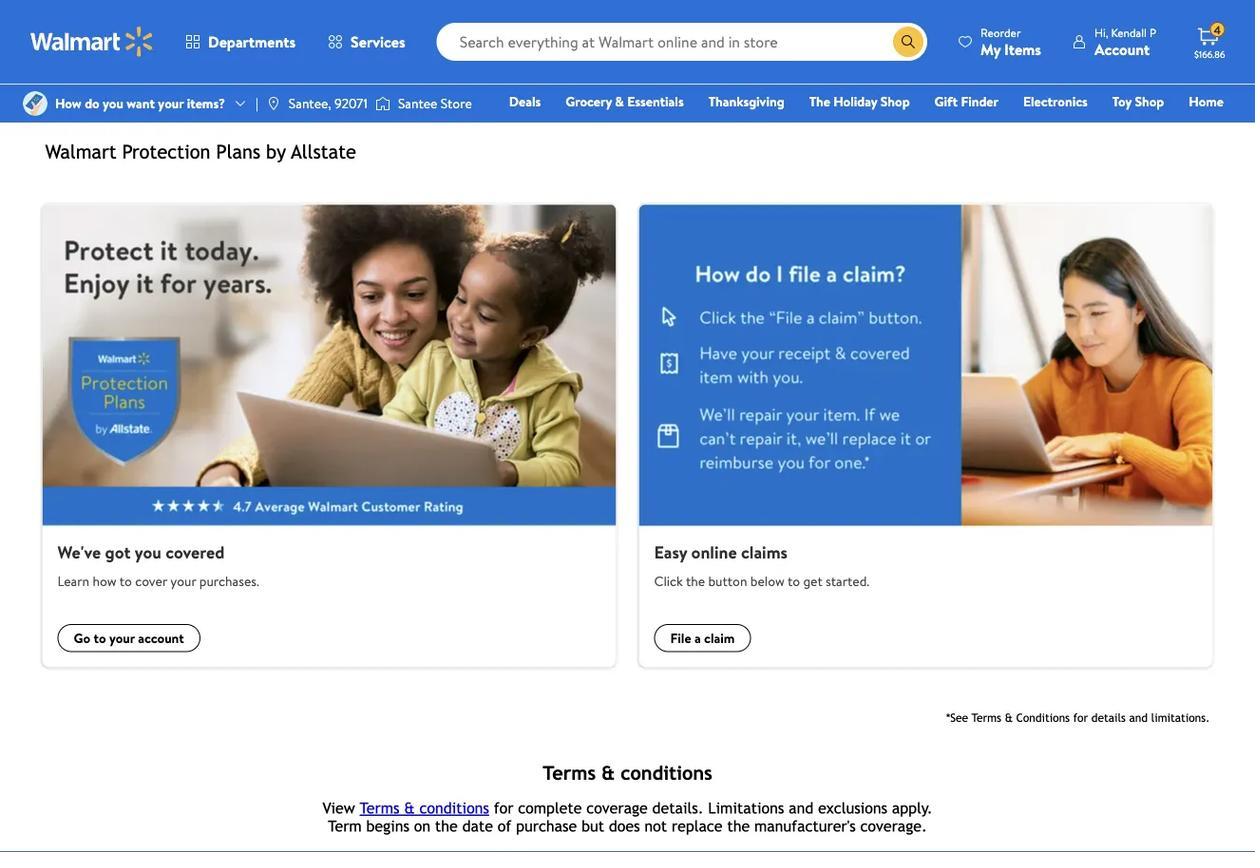 Task type: locate. For each thing, give the bounding box(es) containing it.
santee
[[398, 94, 438, 113]]

items?
[[187, 94, 225, 113]]

Walmart Site-Wide search field
[[437, 23, 928, 61]]

shop right holiday
[[881, 92, 910, 111]]

0 horizontal spatial you
[[103, 94, 123, 113]]

easy
[[654, 541, 688, 565]]

santee,
[[289, 94, 332, 113]]

shop right toy
[[1136, 92, 1165, 111]]

learn
[[58, 572, 89, 590]]

0 horizontal spatial to
[[94, 629, 106, 648]]

search icon image
[[901, 34, 916, 49]]

your
[[158, 94, 184, 113], [170, 572, 196, 590], [109, 629, 135, 648]]

grocery & essentials link
[[557, 91, 693, 112]]

gift finder
[[935, 92, 999, 111]]

1 horizontal spatial to
[[120, 572, 132, 590]]

reorder
[[981, 24, 1021, 40]]

the holiday shop
[[810, 92, 910, 111]]

0 vertical spatial you
[[103, 94, 123, 113]]

claims
[[741, 541, 788, 565]]

we've got you covered list item
[[31, 204, 628, 668]]

0 horizontal spatial shop
[[881, 92, 910, 111]]

you
[[103, 94, 123, 113], [135, 541, 161, 565]]

debit
[[1110, 119, 1143, 137]]

 image right |
[[266, 96, 281, 111]]

click
[[654, 572, 683, 590]]

0 horizontal spatial  image
[[23, 91, 48, 116]]

below
[[751, 572, 785, 590]]

you inside we've got you covered learn how to cover your purchases.
[[135, 541, 161, 565]]

shop
[[881, 92, 910, 111], [1136, 92, 1165, 111]]

fashion
[[937, 119, 981, 137]]

home fashion
[[937, 92, 1224, 137]]

1 vertical spatial your
[[170, 572, 196, 590]]

walmart+ link
[[1159, 118, 1233, 138]]

to left the get
[[788, 572, 800, 590]]

2 shop from the left
[[1136, 92, 1165, 111]]

get
[[804, 572, 823, 590]]

1 horizontal spatial  image
[[266, 96, 281, 111]]

departments button
[[169, 19, 312, 65]]

walmart image
[[30, 27, 154, 57]]

Search search field
[[437, 23, 928, 61]]

you right do
[[103, 94, 123, 113]]

|
[[256, 94, 258, 113]]

we've got you covered learn how to cover your purchases.
[[58, 541, 259, 590]]

one
[[1079, 119, 1107, 137]]

finder
[[961, 92, 999, 111]]

the holiday shop link
[[801, 91, 919, 112]]

a
[[695, 629, 701, 648]]

easy online claims click the button below to get started.
[[654, 541, 870, 590]]

list
[[31, 204, 1225, 668]]

you for covered
[[135, 541, 161, 565]]

store
[[441, 94, 472, 113]]

 image
[[23, 91, 48, 116], [266, 96, 281, 111]]

items
[[1005, 38, 1042, 59]]

2 horizontal spatial to
[[788, 572, 800, 590]]

your left account
[[109, 629, 135, 648]]

you up cover
[[135, 541, 161, 565]]

to right go
[[94, 629, 106, 648]]

to
[[120, 572, 132, 590], [788, 572, 800, 590], [94, 629, 106, 648]]

2 vertical spatial your
[[109, 629, 135, 648]]

toy shop link
[[1104, 91, 1173, 112]]

started.
[[826, 572, 870, 590]]

your right want
[[158, 94, 184, 113]]

online
[[692, 541, 737, 565]]

essentials
[[628, 92, 684, 111]]

to right how
[[120, 572, 132, 590]]

 image for how do you want your items?
[[23, 91, 48, 116]]

purchases.
[[199, 572, 259, 590]]

my
[[981, 38, 1001, 59]]

1 horizontal spatial shop
[[1136, 92, 1165, 111]]

toy shop
[[1113, 92, 1165, 111]]

1 horizontal spatial you
[[135, 541, 161, 565]]

do
[[85, 94, 100, 113]]

account
[[1095, 38, 1150, 59]]

covered
[[166, 541, 225, 565]]

your down "covered"
[[170, 572, 196, 590]]

 image left how
[[23, 91, 48, 116]]

go to your account
[[74, 629, 184, 648]]

electronics link
[[1015, 91, 1097, 112]]

deals link
[[501, 91, 550, 112]]

1 vertical spatial you
[[135, 541, 161, 565]]

services
[[351, 31, 406, 52]]

 image
[[375, 94, 391, 113]]

thanksgiving
[[709, 92, 785, 111]]

toy
[[1113, 92, 1132, 111]]

santee, 92071
[[289, 94, 368, 113]]



Task type: vqa. For each thing, say whether or not it's contained in the screenshot.
the right With
no



Task type: describe. For each thing, give the bounding box(es) containing it.
fashion link
[[928, 118, 989, 138]]

to inside easy online claims click the button below to get started.
[[788, 572, 800, 590]]

&
[[615, 92, 624, 111]]

santee store
[[398, 94, 472, 113]]

p
[[1150, 24, 1157, 40]]

one debit
[[1079, 119, 1143, 137]]

you for want
[[103, 94, 123, 113]]

thanksgiving link
[[700, 91, 793, 112]]

$166.86
[[1195, 48, 1226, 60]]

gift finder link
[[926, 91, 1008, 112]]

deals
[[509, 92, 541, 111]]

the
[[686, 572, 705, 590]]

the
[[810, 92, 831, 111]]

0 vertical spatial your
[[158, 94, 184, 113]]

got
[[105, 541, 131, 565]]

how
[[93, 572, 117, 590]]

kendall
[[1112, 24, 1147, 40]]

go
[[74, 629, 90, 648]]

your inside we've got you covered learn how to cover your purchases.
[[170, 572, 196, 590]]

92071
[[335, 94, 368, 113]]

want
[[127, 94, 155, 113]]

departments
[[208, 31, 296, 52]]

how do you want your items?
[[55, 94, 225, 113]]

hi, kendall p account
[[1095, 24, 1157, 59]]

grocery
[[566, 92, 612, 111]]

services button
[[312, 19, 422, 65]]

 image for santee, 92071
[[266, 96, 281, 111]]

how
[[55, 94, 82, 113]]

electronics
[[1024, 92, 1088, 111]]

easy online claims list item
[[628, 204, 1225, 668]]

reorder my items
[[981, 24, 1042, 59]]

claim
[[704, 629, 735, 648]]

one debit link
[[1070, 118, 1152, 138]]

1 shop from the left
[[881, 92, 910, 111]]

holiday
[[834, 92, 878, 111]]

list containing we've got you covered
[[31, 204, 1225, 668]]

home link
[[1181, 91, 1233, 112]]

4
[[1214, 22, 1222, 38]]

account
[[138, 629, 184, 648]]

we've
[[58, 541, 101, 565]]

file
[[671, 629, 692, 648]]

walmart+
[[1168, 119, 1224, 137]]

hi,
[[1095, 24, 1109, 40]]

gift
[[935, 92, 958, 111]]

file a claim
[[671, 629, 735, 648]]

button
[[709, 572, 748, 590]]

registry link
[[997, 118, 1063, 138]]

home
[[1189, 92, 1224, 111]]

registry
[[1005, 119, 1054, 137]]

to inside we've got you covered learn how to cover your purchases.
[[120, 572, 132, 590]]

cover
[[135, 572, 167, 590]]

grocery & essentials
[[566, 92, 684, 111]]



